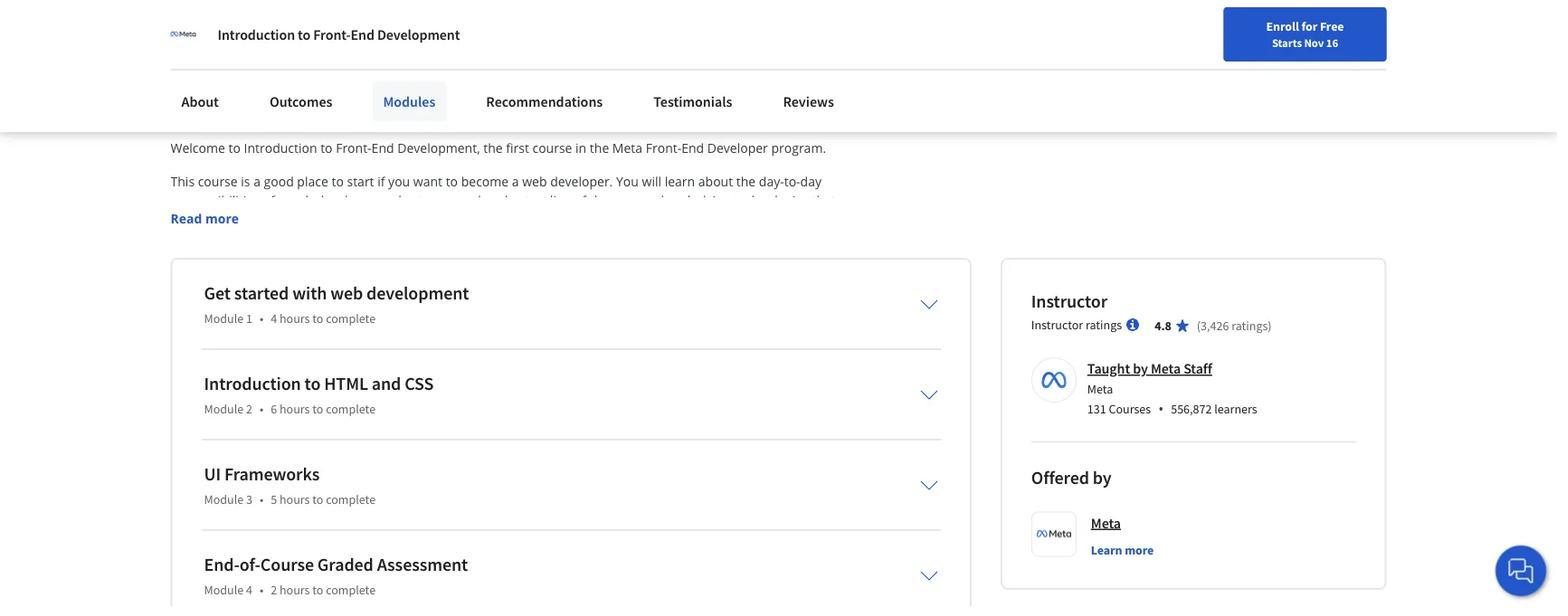 Task type: locate. For each thing, give the bounding box(es) containing it.
2 inside end-of-course graded assessment module 4 • 2 hours to complete
[[271, 582, 277, 598]]

• for to
[[260, 401, 264, 417]]

0 horizontal spatial ui
[[204, 463, 221, 486]]

1 horizontal spatial more
[[1125, 542, 1154, 559]]

1 horizontal spatial learn
[[501, 572, 531, 589]]

2 responsive from the left
[[471, 515, 535, 532]]

1 vertical spatial underlying
[[302, 382, 365, 399]]

taught
[[1088, 360, 1130, 378]]

end
[[391, 211, 414, 228], [211, 344, 234, 361], [289, 363, 312, 380]]

0 vertical spatial this
[[171, 173, 195, 190]]

module for end-
[[204, 582, 244, 598]]

this up layout
[[304, 496, 325, 513]]

of-
[[240, 554, 260, 576]]

using right practice
[[855, 268, 887, 285]]

0 vertical spatial 2
[[246, 401, 252, 417]]

react left make
[[661, 287, 694, 304]]

1 horizontal spatial core
[[329, 268, 355, 285]]

1 horizontal spatial are
[[793, 211, 813, 228]]

practice
[[805, 268, 852, 285]]

underlying
[[668, 192, 731, 209], [302, 382, 365, 399]]

responsive down edit
[[471, 515, 535, 532]]

webpage up appearance
[[350, 401, 403, 418]]

1 vertical spatial this
[[171, 572, 195, 589]]

1 hours from the top
[[280, 311, 310, 327]]

1 vertical spatial 4
[[271, 311, 277, 327]]

core right with
[[329, 268, 355, 285]]

more down responsibilities
[[205, 210, 239, 227]]

0 vertical spatial introduced
[[223, 268, 288, 285]]

such
[[526, 287, 554, 304]]

technologies up "such"
[[468, 268, 543, 285]]

1 explain from the top
[[178, 382, 221, 399]]

make
[[724, 287, 757, 304]]

read more button
[[171, 209, 239, 228]]

instructor up taught by meta staff icon
[[1031, 317, 1083, 333]]

be up experiences.
[[284, 287, 299, 304]]

0 vertical spatial describe
[[178, 363, 230, 380]]

hours for course
[[280, 582, 310, 598]]

about link
[[171, 81, 230, 121]]

3 - from the top
[[171, 401, 175, 418]]

1 - from the top
[[171, 363, 175, 380]]

0 vertical spatial front-
[[358, 211, 391, 228]]

experiences.
[[265, 306, 340, 323]]

it
[[760, 287, 768, 304]]

2 vertical spatial is
[[198, 572, 207, 589]]

• left 5
[[260, 492, 264, 508]]

4 complete from the top
[[326, 582, 376, 598]]

1 horizontal spatial you
[[247, 211, 270, 228]]

0 vertical spatial internet
[[537, 382, 584, 399]]

responsibilities
[[171, 192, 260, 209]]

1 complete from the top
[[326, 311, 376, 327]]

more for read more
[[205, 210, 239, 227]]

0 horizontal spatial be
[[205, 268, 220, 285]]

0 vertical spatial using
[[855, 268, 887, 285]]

• inside introduction to html and css module 2 • 6 hours to complete
[[260, 401, 264, 417]]

hours inside introduction to html and css module 2 • 6 hours to complete
[[280, 401, 310, 417]]

0 horizontal spatial end
[[211, 344, 234, 361]]

complete
[[326, 311, 376, 327], [326, 401, 376, 417], [326, 492, 376, 508], [326, 582, 376, 598]]

2 use from the top
[[178, 420, 200, 437]]

0 vertical spatial frameworks
[[452, 287, 523, 304]]

1 vertical spatial introduction
[[244, 140, 317, 157]]

0 vertical spatial explain
[[178, 382, 221, 399]]

0 vertical spatial bootstrap
[[574, 287, 632, 304]]

1 horizontal spatial this
[[420, 85, 460, 116]]

1 vertical spatial bootstrap
[[703, 496, 761, 513]]

describe down what at the left bottom of the page
[[178, 458, 230, 475]]

is up the frameworks
[[292, 439, 301, 456]]

1 horizontal spatial by
[[1133, 360, 1148, 378]]

them.
[[171, 287, 205, 304]]

instructor ratings
[[1031, 317, 1122, 333]]

if
[[378, 173, 385, 190]]

2 instructor from the top
[[1031, 317, 1083, 333]]

ui right modern
[[436, 287, 449, 304]]

grid,
[[325, 515, 351, 532]]

complete inside get started with web development module 1 • 4 hours to complete
[[326, 311, 376, 327]]

good
[[264, 173, 294, 190]]

front- right how at top left
[[358, 211, 391, 228]]

work
[[708, 211, 738, 228]]

1 horizontal spatial react
[[661, 287, 694, 304]]

characteristics
[[356, 458, 441, 475]]

more
[[205, 210, 239, 227], [1125, 542, 1154, 559]]

1 vertical spatial 2
[[271, 582, 277, 598]]

0 horizontal spatial 2
[[246, 401, 252, 417]]

staff
[[1184, 360, 1212, 378]]

css up looks at the bottom right of the page
[[765, 496, 787, 513]]

hours down with
[[280, 311, 310, 327]]

learn left about
[[665, 173, 695, 190]]

course up need
[[277, 572, 317, 589]]

introduction up good
[[244, 140, 317, 157]]

module for get
[[204, 311, 244, 327]]

complete inside end-of-course graded assessment module 4 • 2 hours to complete
[[326, 582, 376, 598]]

introduction to front-end development
[[218, 25, 460, 43]]

introduction
[[218, 25, 295, 43], [244, 140, 317, 157], [204, 373, 301, 395]]

course up responsibilities
[[198, 173, 238, 190]]

learners
[[1215, 401, 1258, 417], [397, 572, 445, 589]]

1 vertical spatial are
[[793, 211, 813, 228]]

1 vertical spatial be
[[284, 287, 299, 304]]

hours for with
[[280, 311, 310, 327]]

4 module from the top
[[204, 582, 244, 598]]

get down want at top left
[[405, 192, 423, 209]]

0 horizontal spatial by
[[1093, 466, 1112, 489]]

instructor
[[1031, 290, 1108, 313], [1031, 317, 1083, 333]]

development inside get started with web development module 1 • 4 hours to complete
[[367, 282, 469, 305]]

bootstrap right as
[[574, 287, 632, 304]]

0 horizontal spatial learn
[[296, 211, 326, 228]]

2 horizontal spatial technologies
[[734, 192, 809, 209]]

ratings up taught
[[1086, 317, 1122, 333]]

1 module from the top
[[204, 311, 244, 327]]

complete up grid,
[[326, 492, 376, 508]]

0 vertical spatial learners
[[1215, 401, 1258, 417]]

webpage down the popular
[[525, 496, 578, 513]]

0 horizontal spatial introduced
[[223, 268, 288, 285]]

front- up the 6
[[256, 363, 289, 380]]

0 horizontal spatial applications
[[256, 458, 327, 475]]

are right the there
[[238, 85, 273, 116]]

of down developer.
[[575, 192, 586, 209]]

module inside end-of-course graded assessment module 4 • 2 hours to complete
[[204, 582, 244, 598]]

easy
[[816, 211, 843, 228], [771, 287, 798, 304]]

0 horizontal spatial are
[[238, 85, 273, 116]]

web inside get started with web development module 1 • 4 hours to complete
[[330, 282, 363, 305]]

are inside this course is a good place to start if you want to become a web developer. you will learn about the day-to-day responsibilities of a web developer and get a general understanding of the core and underlying technologies that power the internet. you will learn how front-end developers create websites and applications that work well and are easy to maintain. you'll be introduced to the core web development technologies like html and css and get opportunities to practice using them. you will also be introduced to modern ui frameworks such as bootstrap and react that make it easy to create interactive user experiences. by the end of the course, you will be able to: - describe the front-end developer role - explain the core and underlying technologies that power the internet - use html to create a simple webpage - use css to control the appearance of a simple webpage - explain what react is - describe the applications and characteristics of the most popular ui frameworks for the final project in this course, you will create and edit a webpage using html and the bootstrap css framework. using a responsive layout grid, you will construct a responsive webpage containing text and images that looks great on any size screen. this is a beginner course intended for learners eager to learn the fundamentals of web development. to succeed in this course, you do not need prior web development experience, only basic internet navigation skills and a
[[793, 211, 813, 228]]

1 horizontal spatial responsive
[[471, 515, 535, 532]]

css
[[633, 268, 655, 285], [405, 373, 434, 395], [204, 420, 226, 437], [765, 496, 787, 513]]

5 - from the top
[[171, 439, 175, 456]]

3 complete from the top
[[326, 492, 376, 508]]

power up most
[[473, 382, 511, 399]]

0 vertical spatial by
[[1133, 360, 1148, 378]]

front- up start
[[336, 140, 372, 157]]

ui
[[436, 287, 449, 304], [565, 458, 578, 475], [204, 463, 221, 486]]

1 instructor from the top
[[1031, 290, 1108, 313]]

4.8
[[1155, 318, 1172, 334]]

developer up how at top left
[[316, 192, 376, 209]]

need
[[284, 591, 314, 607]]

0 horizontal spatial responsive
[[217, 515, 282, 532]]

introduction for html
[[204, 373, 301, 395]]

0 vertical spatial technologies
[[734, 192, 809, 209]]

0 vertical spatial easy
[[816, 211, 843, 228]]

module inside introduction to html and css module 2 • 6 hours to complete
[[204, 401, 244, 417]]

0 horizontal spatial using
[[582, 496, 613, 513]]

0 horizontal spatial is
[[198, 572, 207, 589]]

development up to: at the left
[[367, 282, 469, 305]]

maintain.
[[171, 230, 226, 247]]

css down to: at the left
[[405, 373, 434, 395]]

• for of-
[[260, 582, 264, 598]]

use left control
[[178, 420, 200, 437]]

to inside ui frameworks module 3 • 5 hours to complete
[[312, 492, 323, 508]]

4 inside get started with web development module 1 • 4 hours to complete
[[271, 311, 277, 327]]

6 - from the top
[[171, 458, 175, 475]]

do
[[242, 591, 257, 607]]

first
[[506, 140, 529, 157]]

free
[[1320, 18, 1344, 34]]

course up 'welcome to introduction to front-end development, the first course in the meta front-end developer program.'
[[465, 85, 537, 116]]

1 horizontal spatial learners
[[1215, 401, 1258, 417]]

introduction inside introduction to html and css module 2 • 6 hours to complete
[[204, 373, 301, 395]]

are
[[238, 85, 273, 116], [793, 211, 813, 228]]

this down any
[[171, 572, 195, 589]]

• left the 6
[[260, 401, 264, 417]]

will up construct
[[400, 496, 419, 513]]

• for by
[[1158, 399, 1164, 418]]

react
[[661, 287, 694, 304], [256, 439, 289, 456]]

2 vertical spatial introduction
[[204, 373, 301, 395]]

learners inside taught by meta staff meta 131 courses • 556,872 learners
[[1215, 401, 1258, 417]]

more for learn more
[[1125, 542, 1154, 559]]

frameworks up containing
[[581, 458, 652, 475]]

simple up appearance
[[307, 401, 346, 418]]

will left able
[[346, 344, 366, 361]]

0 vertical spatial instructor
[[1031, 290, 1108, 313]]

1 vertical spatial developer
[[315, 363, 374, 380]]

use
[[178, 401, 200, 418], [178, 420, 200, 437]]

power
[[839, 192, 877, 209], [473, 382, 511, 399]]

1 vertical spatial core
[[329, 268, 355, 285]]

module for introduction
[[204, 401, 244, 417]]

most
[[482, 458, 512, 475]]

introduction right meta icon
[[218, 25, 295, 43]]

2 horizontal spatial be
[[369, 344, 384, 361]]

will left construct
[[379, 515, 399, 532]]

by right the offered
[[1093, 466, 1112, 489]]

experience,
[[458, 591, 527, 607]]

1 vertical spatial more
[[1125, 542, 1154, 559]]

1 vertical spatial react
[[256, 439, 289, 456]]

course right first
[[533, 140, 572, 157]]

hours inside get started with web development module 1 • 4 hours to complete
[[280, 311, 310, 327]]

hours right the 6
[[280, 401, 310, 417]]

4 inside end-of-course graded assessment module 4 • 2 hours to complete
[[246, 582, 252, 598]]

use down by
[[178, 401, 200, 418]]

2 horizontal spatial course,
[[328, 496, 371, 513]]

2 complete from the top
[[326, 401, 376, 417]]

1 horizontal spatial internet
[[592, 591, 639, 607]]

2 this from the top
[[171, 572, 195, 589]]

hours right 5
[[280, 492, 310, 508]]

internet down fundamentals
[[592, 591, 639, 607]]

3 hours from the top
[[280, 492, 310, 508]]

explain left what at the left bottom of the page
[[178, 439, 221, 456]]

4 hours from the top
[[280, 582, 310, 598]]

1 horizontal spatial for
[[1302, 18, 1318, 34]]

4 left the "modules"
[[278, 85, 291, 116]]

frameworks left "such"
[[452, 287, 523, 304]]

get
[[204, 282, 231, 305]]

introduced
[[223, 268, 288, 285], [302, 287, 367, 304]]

react down control
[[256, 439, 289, 456]]

1 horizontal spatial be
[[284, 287, 299, 304]]

module left 1
[[204, 311, 244, 327]]

module inside ui frameworks module 3 • 5 hours to complete
[[204, 492, 244, 508]]

applications down developer.
[[607, 211, 678, 228]]

-
[[171, 363, 175, 380], [171, 382, 175, 399], [171, 401, 175, 418], [171, 420, 175, 437], [171, 439, 175, 456], [171, 458, 175, 475]]

end up if on the left top
[[372, 140, 394, 157]]

only
[[530, 591, 555, 607]]

navigation
[[642, 591, 703, 607]]

None search field
[[258, 11, 692, 48]]

get
[[405, 192, 423, 209], [684, 268, 703, 285]]

using up containing
[[582, 496, 613, 513]]

this up development,
[[420, 85, 460, 116]]

3 module from the top
[[204, 492, 244, 508]]

opportunities
[[706, 268, 786, 285]]

introduction for front-
[[218, 25, 295, 43]]

1 vertical spatial front-
[[256, 363, 289, 380]]

instructor up instructor ratings
[[1031, 290, 1108, 313]]

end
[[351, 25, 374, 43], [372, 140, 394, 157], [682, 140, 704, 157]]

you
[[616, 173, 639, 190], [247, 211, 270, 228], [208, 287, 231, 304]]

bootstrap
[[574, 287, 632, 304], [703, 496, 761, 513]]

0 vertical spatial are
[[238, 85, 273, 116]]

offered
[[1031, 466, 1089, 489]]

0 vertical spatial be
[[205, 268, 220, 285]]

learn up experience,
[[501, 572, 531, 589]]

• inside taught by meta staff meta 131 courses • 556,872 learners
[[1158, 399, 1164, 418]]

0 horizontal spatial for
[[376, 572, 393, 589]]

describe down by
[[178, 363, 230, 380]]

construct
[[402, 515, 457, 532]]

end down the interactive at bottom left
[[211, 344, 234, 361]]

2 hours from the top
[[280, 401, 310, 417]]

english
[[1210, 20, 1254, 38]]

2 left the 6
[[246, 401, 252, 417]]

1 vertical spatial this
[[304, 496, 325, 513]]

• left '556,872' on the right bottom
[[1158, 399, 1164, 418]]

hours inside end-of-course graded assessment module 4 • 2 hours to complete
[[280, 582, 310, 598]]

by for offered
[[1093, 466, 1112, 489]]

introduced up experiences.
[[302, 287, 367, 304]]

core up the 6
[[247, 382, 273, 399]]

556,872
[[1171, 401, 1212, 417]]

2 vertical spatial core
[[247, 382, 273, 399]]

html up what at the left bottom of the page
[[204, 401, 238, 418]]

1 vertical spatial internet
[[592, 591, 639, 607]]

0 vertical spatial is
[[241, 173, 250, 190]]

1 vertical spatial instructor
[[1031, 317, 1083, 333]]

1 horizontal spatial technologies
[[468, 268, 543, 285]]

0 horizontal spatial front-
[[256, 363, 289, 380]]

5
[[271, 492, 277, 508]]

2 right do
[[271, 582, 277, 598]]

• right 1
[[260, 311, 264, 327]]

2 - from the top
[[171, 382, 175, 399]]

developer left role
[[315, 363, 374, 380]]

0 vertical spatial for
[[1302, 18, 1318, 34]]

ui inside ui frameworks module 3 • 5 hours to complete
[[204, 463, 221, 486]]

complete inside introduction to html and css module 2 • 6 hours to complete
[[326, 401, 376, 417]]

2 horizontal spatial learn
[[665, 173, 695, 190]]

2 horizontal spatial you
[[616, 173, 639, 190]]

2 horizontal spatial end
[[391, 211, 414, 228]]

1 horizontal spatial easy
[[816, 211, 843, 228]]

1 vertical spatial is
[[292, 439, 301, 456]]

2 module from the top
[[204, 401, 244, 417]]

course, down end-
[[171, 591, 213, 607]]

0 horizontal spatial frameworks
[[452, 287, 523, 304]]

1 vertical spatial end
[[211, 344, 234, 361]]

development down assessment
[[377, 591, 455, 607]]

technologies
[[734, 192, 809, 209], [468, 268, 543, 285], [368, 382, 443, 399]]

text
[[661, 515, 683, 532]]

developer.
[[550, 173, 613, 190]]

complete up appearance
[[326, 401, 376, 417]]

1 vertical spatial introduced
[[302, 287, 367, 304]]

a down want at top left
[[427, 192, 434, 209]]

• inside get started with web development module 1 • 4 hours to complete
[[260, 311, 264, 327]]

2 vertical spatial 4
[[246, 582, 252, 598]]

by inside taught by meta staff meta 131 courses • 556,872 learners
[[1133, 360, 1148, 378]]

4 left not
[[246, 582, 252, 598]]

end down experiences.
[[289, 363, 312, 380]]

development
[[386, 268, 465, 285], [367, 282, 469, 305], [377, 591, 455, 607]]

create down understanding
[[486, 211, 523, 228]]

• inside end-of-course graded assessment module 4 • 2 hours to complete
[[260, 582, 264, 598]]

to
[[298, 25, 311, 43], [228, 140, 241, 157], [320, 140, 333, 157], [332, 173, 344, 190], [446, 173, 458, 190], [846, 211, 858, 228], [291, 268, 303, 285], [789, 268, 801, 285], [370, 287, 382, 304], [801, 287, 813, 304], [312, 311, 323, 327], [305, 373, 321, 395], [241, 401, 253, 418], [312, 401, 323, 417], [229, 420, 241, 437], [312, 492, 323, 508], [485, 572, 497, 589], [312, 582, 323, 598]]

you right internet.
[[247, 211, 270, 228]]

are down day
[[793, 211, 813, 228]]

1 horizontal spatial 2
[[271, 582, 277, 598]]

describe
[[178, 363, 230, 380], [178, 458, 230, 475]]

this right succeed
[[854, 572, 875, 589]]

prior
[[317, 591, 346, 607]]

16
[[1326, 35, 1338, 50]]

to:
[[416, 344, 431, 361]]

to
[[770, 572, 785, 589]]

3
[[246, 492, 252, 508]]

front- up the "modules"
[[313, 25, 351, 43]]

web
[[522, 173, 547, 190], [288, 192, 313, 209], [358, 268, 383, 285], [330, 282, 363, 305], [658, 572, 682, 589], [349, 591, 374, 607]]

1 horizontal spatial applications
[[607, 211, 678, 228]]

taught by meta staff meta 131 courses • 556,872 learners
[[1088, 360, 1258, 418]]

enroll for free starts nov 16
[[1266, 18, 1344, 50]]

1 vertical spatial for
[[376, 572, 393, 589]]

internet
[[537, 382, 584, 399], [592, 591, 639, 607]]

taught by meta staff image
[[1034, 360, 1074, 400]]

taught by meta staff link
[[1088, 360, 1212, 378]]

2 horizontal spatial core
[[612, 192, 638, 209]]

module inside get started with web development module 1 • 4 hours to complete
[[204, 311, 244, 327]]

course, up grid,
[[328, 496, 371, 513]]



Task type: describe. For each thing, give the bounding box(es) containing it.
0 vertical spatial applications
[[607, 211, 678, 228]]

get started with web development module 1 • 4 hours to complete
[[204, 282, 469, 327]]

meta up the 131
[[1088, 381, 1113, 397]]

in right succeed
[[839, 572, 850, 589]]

popular
[[515, 458, 562, 475]]

0 horizontal spatial you
[[208, 287, 231, 304]]

• inside ui frameworks module 3 • 5 hours to complete
[[260, 492, 264, 508]]

css up what at the left bottom of the page
[[204, 420, 226, 437]]

outcomes
[[270, 92, 332, 110]]

for inside enroll for free starts nov 16
[[1302, 18, 1318, 34]]

0 vertical spatial underlying
[[668, 192, 731, 209]]

0 vertical spatial this
[[420, 85, 460, 116]]

welcome to introduction to front-end development, the first course in the meta front-end developer program.
[[171, 140, 833, 157]]

want
[[413, 173, 443, 190]]

html up containing
[[617, 496, 651, 513]]

basic
[[558, 591, 588, 607]]

2 horizontal spatial is
[[292, 439, 301, 456]]

2 horizontal spatial ui
[[565, 458, 578, 475]]

introduction to html and css module 2 • 6 hours to complete
[[204, 373, 434, 417]]

1 vertical spatial technologies
[[468, 268, 543, 285]]

1 use from the top
[[178, 401, 200, 418]]

instructor for instructor ratings
[[1031, 317, 1083, 333]]

css inside introduction to html and css module 2 • 6 hours to complete
[[405, 373, 434, 395]]

1 vertical spatial power
[[473, 382, 511, 399]]

in up developer.
[[576, 140, 587, 157]]

complete for graded
[[326, 582, 376, 598]]

hours inside ui frameworks module 3 • 5 hours to complete
[[280, 492, 310, 508]]

day-
[[759, 173, 784, 190]]

starts
[[1272, 35, 1302, 50]]

will left about
[[642, 173, 662, 190]]

1 horizontal spatial bootstrap
[[703, 496, 761, 513]]

complete for web
[[326, 311, 376, 327]]

english button
[[1178, 0, 1287, 59]]

0 horizontal spatial ratings
[[1086, 317, 1122, 333]]

1 vertical spatial learn
[[296, 211, 326, 228]]

4 - from the top
[[171, 420, 175, 437]]

recommendations link
[[475, 81, 614, 121]]

understanding
[[485, 192, 571, 209]]

a right edit
[[514, 496, 521, 513]]

1
[[246, 311, 252, 327]]

6
[[271, 401, 277, 417]]

modules link
[[372, 81, 446, 121]]

webpage up most
[[453, 420, 507, 437]]

0 vertical spatial you
[[616, 173, 639, 190]]

of up characteristics
[[385, 420, 397, 437]]

1 vertical spatial course,
[[328, 496, 371, 513]]

also
[[257, 287, 281, 304]]

size
[[195, 534, 217, 551]]

html up as
[[570, 268, 604, 285]]

started
[[234, 282, 289, 305]]

show notifications image
[[1313, 23, 1335, 44]]

1 describe from the top
[[178, 363, 230, 380]]

131
[[1088, 401, 1106, 417]]

in up development,
[[394, 85, 415, 116]]

a up size on the bottom
[[207, 515, 214, 532]]

meta up developer.
[[613, 140, 643, 157]]

meta image
[[171, 22, 196, 47]]

learn
[[1091, 542, 1123, 559]]

internet.
[[193, 211, 244, 228]]

complete for and
[[326, 401, 376, 417]]

welcome
[[171, 140, 225, 157]]

instructor for instructor
[[1031, 290, 1108, 313]]

to inside end-of-course graded assessment module 4 • 2 hours to complete
[[312, 582, 323, 598]]

looks
[[785, 515, 816, 532]]

with
[[292, 282, 327, 305]]

in up layout
[[289, 496, 300, 513]]

meta link
[[1091, 512, 1121, 534]]

of left most
[[444, 458, 456, 475]]

1 vertical spatial frameworks
[[581, 458, 652, 475]]

like
[[546, 268, 566, 285]]

2 vertical spatial course,
[[171, 591, 213, 607]]

this course is a good place to start if you want to become a web developer. you will learn about the day-to-day responsibilities of a web developer and get a general understanding of the core and underlying technologies that power the internet. you will learn how front-end developers create websites and applications that work well and are easy to maintain. you'll be introduced to the core web development technologies like html and css and get opportunities to practice using them. you will also be introduced to modern ui frameworks such as bootstrap and react that make it easy to create interactive user experiences. by the end of the course, you will be able to: - describe the front-end developer role - explain the core and underlying technologies that power the internet - use html to create a simple webpage - use css to control the appearance of a simple webpage - explain what react is - describe the applications and characteristics of the most popular ui frameworks for the final project in this course, you will create and edit a webpage using html and the bootstrap css framework. using a responsive layout grid, you will construct a responsive webpage containing text and images that looks great on any size screen. this is a beginner course intended for learners eager to learn the fundamentals of web development. to succeed in this course, you do not need prior web development experience, only basic internet navigation skills and a
[[171, 173, 890, 607]]

development
[[377, 25, 460, 43]]

a right construct
[[461, 515, 468, 532]]

of down good
[[263, 192, 275, 209]]

0 horizontal spatial easy
[[771, 287, 798, 304]]

layout
[[285, 515, 321, 532]]

testimonials
[[654, 92, 732, 110]]

meta up learn
[[1091, 514, 1121, 532]]

will up user
[[234, 287, 254, 304]]

containing
[[595, 515, 657, 532]]

0 horizontal spatial underlying
[[302, 382, 365, 399]]

(
[[1197, 318, 1201, 334]]

outcomes link
[[259, 81, 343, 121]]

program.
[[771, 140, 826, 157]]

hours for html
[[280, 401, 310, 417]]

1 horizontal spatial ratings
[[1232, 318, 1268, 334]]

1 horizontal spatial end
[[289, 363, 312, 380]]

framework.
[[790, 496, 858, 513]]

end-of-course graded assessment module 4 • 2 hours to complete
[[204, 554, 468, 598]]

enroll
[[1266, 18, 1299, 34]]

1 horizontal spatial simple
[[411, 420, 450, 437]]

css right the like
[[633, 268, 655, 285]]

2 describe from the top
[[178, 458, 230, 475]]

2 explain from the top
[[178, 439, 221, 456]]

0 horizontal spatial react
[[256, 439, 289, 456]]

0 vertical spatial power
[[839, 192, 877, 209]]

0 vertical spatial course,
[[275, 344, 318, 361]]

you left do
[[217, 591, 239, 607]]

1 horizontal spatial using
[[855, 268, 887, 285]]

assessment
[[377, 554, 468, 576]]

2 vertical spatial technologies
[[368, 382, 443, 399]]

0 horizontal spatial simple
[[307, 401, 346, 418]]

beginner
[[221, 572, 274, 589]]

not
[[261, 591, 280, 607]]

you up introduction to html and css module 2 • 6 hours to complete
[[321, 344, 343, 361]]

0 horizontal spatial internet
[[537, 382, 584, 399]]

graded
[[318, 554, 374, 576]]

you right grid,
[[354, 515, 376, 532]]

1 horizontal spatial front-
[[358, 211, 391, 228]]

create down practice
[[816, 287, 853, 304]]

how
[[329, 211, 354, 228]]

interactive
[[171, 306, 233, 323]]

0 horizontal spatial get
[[405, 192, 423, 209]]

developer
[[707, 140, 768, 157]]

a down good
[[278, 192, 285, 209]]

control
[[244, 420, 286, 437]]

will down good
[[273, 211, 292, 228]]

there
[[171, 85, 233, 116]]

learn more
[[1091, 542, 1154, 559]]

for inside this course is a good place to start if you want to become a web developer. you will learn about the day-to-day responsibilities of a web developer and get a general understanding of the core and underlying technologies that power the internet. you will learn how front-end developers create websites and applications that work well and are easy to maintain. you'll be introduced to the core web development technologies like html and css and get opportunities to practice using them. you will also be introduced to modern ui frameworks such as bootstrap and react that make it easy to create interactive user experiences. by the end of the course, you will be able to: - describe the front-end developer role - explain the core and underlying technologies that power the internet - use html to create a simple webpage - use css to control the appearance of a simple webpage - explain what react is - describe the applications and characteristics of the most popular ui frameworks for the final project in this course, you will create and edit a webpage using html and the bootstrap css framework. using a responsive layout grid, you will construct a responsive webpage containing text and images that looks great on any size screen. this is a beginner course intended for learners eager to learn the fundamentals of web development. to succeed in this course, you do not need prior web development experience, only basic internet navigation skills and a
[[376, 572, 393, 589]]

a right the 6
[[297, 401, 304, 418]]

0 horizontal spatial this
[[304, 496, 325, 513]]

you down characteristics
[[375, 496, 396, 513]]

learners inside this course is a good place to start if you want to become a web developer. you will learn about the day-to-day responsibilities of a web developer and get a general understanding of the core and underlying technologies that power the internet. you will learn how front-end developers create websites and applications that work well and are easy to maintain. you'll be introduced to the core web development technologies like html and css and get opportunities to practice using them. you will also be introduced to modern ui frameworks such as bootstrap and react that make it easy to create interactive user experiences. by the end of the course, you will be able to: - describe the front-end developer role - explain the core and underlying technologies that power the internet - use html to create a simple webpage - use css to control the appearance of a simple webpage - explain what react is - describe the applications and characteristics of the most popular ui frameworks for the final project in this course, you will create and edit a webpage using html and the bootstrap css framework. using a responsive layout grid, you will construct a responsive webpage containing text and images that looks great on any size screen. this is a beginner course intended for learners eager to learn the fundamentals of web development. to succeed in this course, you do not need prior web development experience, only basic internet navigation skills and a
[[397, 572, 445, 589]]

html inside introduction to html and css module 2 • 6 hours to complete
[[324, 373, 368, 395]]

day
[[801, 173, 822, 190]]

of up navigation
[[642, 572, 654, 589]]

a up characteristics
[[400, 420, 408, 437]]

courses
[[1109, 401, 1151, 417]]

2 horizontal spatial this
[[854, 572, 875, 589]]

a left good
[[254, 173, 261, 190]]

a up understanding
[[512, 173, 519, 190]]

0 horizontal spatial core
[[247, 382, 273, 399]]

1 responsive from the left
[[217, 515, 282, 532]]

1 horizontal spatial is
[[241, 173, 250, 190]]

meta left staff at the bottom right of the page
[[1151, 360, 1181, 378]]

a left 'beginner'
[[210, 572, 217, 589]]

you right if on the left top
[[388, 173, 410, 190]]

by for taught
[[1133, 360, 1148, 378]]

start
[[347, 173, 374, 190]]

intended
[[320, 572, 373, 589]]

modules
[[383, 92, 436, 110]]

screen.
[[221, 534, 263, 551]]

reviews
[[783, 92, 834, 110]]

chat with us image
[[1507, 557, 1536, 585]]

become
[[461, 173, 509, 190]]

( 3,426 ratings )
[[1197, 318, 1272, 334]]

1 horizontal spatial get
[[684, 268, 703, 285]]

0 vertical spatial developer
[[316, 192, 376, 209]]

course
[[260, 554, 314, 576]]

user
[[236, 306, 262, 323]]

ui frameworks module 3 • 5 hours to complete
[[204, 463, 376, 508]]

1 vertical spatial you
[[247, 211, 270, 228]]

there are 4 modules in this course
[[171, 85, 537, 116]]

complete inside ui frameworks module 3 • 5 hours to complete
[[326, 492, 376, 508]]

general
[[437, 192, 481, 209]]

recommendations
[[486, 92, 603, 110]]

images
[[713, 515, 755, 532]]

eager
[[449, 572, 482, 589]]

to inside get started with web development module 1 • 4 hours to complete
[[312, 311, 323, 327]]

1 horizontal spatial ui
[[436, 287, 449, 304]]

create up construct
[[422, 496, 459, 513]]

modules
[[296, 85, 389, 116]]

what
[[224, 439, 253, 456]]

and inside introduction to html and css module 2 • 6 hours to complete
[[372, 373, 401, 395]]

1 vertical spatial using
[[582, 496, 613, 513]]

using
[[171, 515, 204, 532]]

2 inside introduction to html and css module 2 • 6 hours to complete
[[246, 401, 252, 417]]

• for started
[[260, 311, 264, 327]]

by
[[171, 344, 185, 361]]

great
[[819, 515, 850, 532]]

1 this from the top
[[171, 173, 195, 190]]

read more
[[171, 210, 239, 227]]

0 vertical spatial 4
[[278, 85, 291, 116]]

modern
[[386, 287, 433, 304]]

of down 1
[[237, 344, 249, 361]]

end left development
[[351, 25, 374, 43]]

coursera career certificate image
[[1045, 0, 1346, 45]]

read
[[171, 210, 202, 227]]

frameworks
[[224, 463, 320, 486]]

development up modern
[[386, 268, 465, 285]]

webpage left containing
[[539, 515, 592, 532]]

end-
[[204, 554, 240, 576]]

)
[[1268, 318, 1272, 334]]

end up about
[[682, 140, 704, 157]]

0 horizontal spatial bootstrap
[[574, 287, 632, 304]]

create up control
[[257, 401, 294, 418]]

front- down testimonials
[[646, 140, 682, 157]]



Task type: vqa. For each thing, say whether or not it's contained in the screenshot.


